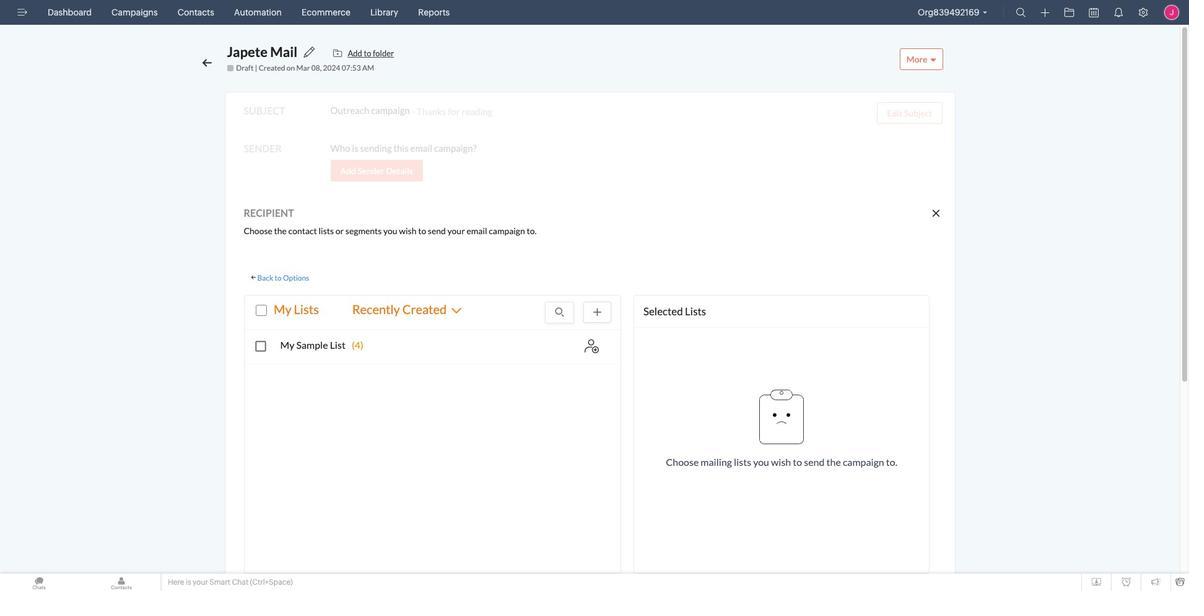 Task type: vqa. For each thing, say whether or not it's contained in the screenshot.
Deals link at left top
no



Task type: locate. For each thing, give the bounding box(es) containing it.
ecommerce
[[302, 7, 351, 17]]

contacts
[[178, 7, 214, 17]]

is
[[186, 578, 191, 587]]

quick actions image
[[1041, 8, 1050, 17]]

smart
[[210, 578, 230, 587]]

here
[[168, 578, 184, 587]]

automation link
[[229, 0, 287, 25]]

library link
[[366, 0, 403, 25]]

dashboard link
[[43, 0, 97, 25]]

org839492169
[[918, 7, 980, 17]]

contacts image
[[82, 574, 160, 591]]

(ctrl+space)
[[250, 578, 293, 587]]

chats image
[[0, 574, 78, 591]]

calendar image
[[1090, 7, 1099, 17]]

ecommerce link
[[297, 0, 356, 25]]

automation
[[234, 7, 282, 17]]



Task type: describe. For each thing, give the bounding box(es) containing it.
folder image
[[1065, 7, 1075, 17]]

here is your smart chat (ctrl+space)
[[168, 578, 293, 587]]

search image
[[1017, 7, 1026, 17]]

contacts link
[[173, 0, 219, 25]]

dashboard
[[48, 7, 92, 17]]

chat
[[232, 578, 249, 587]]

campaigns link
[[107, 0, 163, 25]]

notifications image
[[1114, 7, 1124, 17]]

configure settings image
[[1139, 7, 1149, 17]]

reports
[[418, 7, 450, 17]]

your
[[193, 578, 208, 587]]

reports link
[[413, 0, 455, 25]]

campaigns
[[112, 7, 158, 17]]

library
[[370, 7, 399, 17]]



